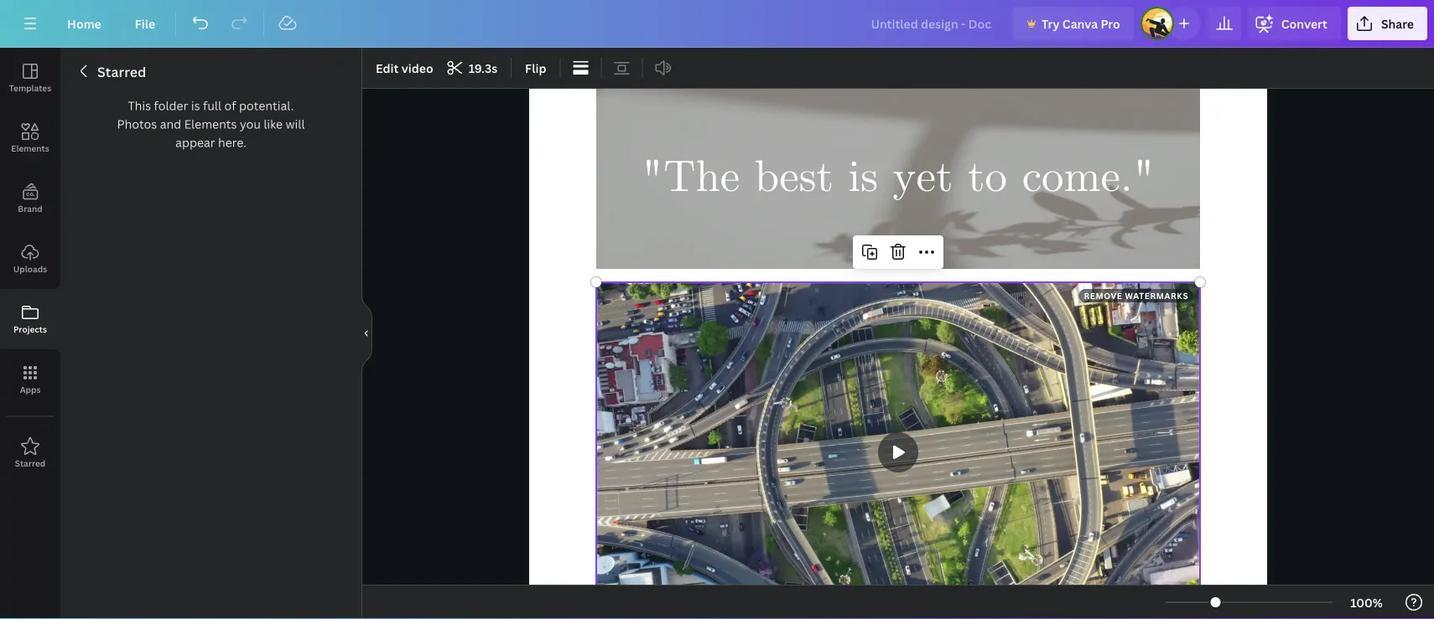 Task type: describe. For each thing, give the bounding box(es) containing it.
convert
[[1282, 16, 1328, 31]]

try canva pro
[[1042, 16, 1120, 31]]

elements inside 'button'
[[11, 143, 49, 154]]

edit video button
[[369, 55, 440, 81]]

starred inside "button"
[[15, 458, 45, 469]]

this folder is full of potential. photos and elements you like will appear here.
[[117, 98, 305, 151]]

yet
[[893, 150, 953, 208]]

photos
[[117, 116, 157, 132]]

video
[[402, 60, 433, 76]]

elements button
[[0, 108, 60, 169]]

Design title text field
[[858, 7, 1007, 40]]

this
[[128, 98, 151, 114]]

projects button
[[0, 289, 60, 350]]

full
[[203, 98, 222, 114]]

starred button
[[0, 424, 60, 484]]

side panel tab list
[[0, 48, 60, 484]]

home
[[67, 16, 101, 31]]

to
[[968, 150, 1007, 208]]

folder
[[154, 98, 188, 114]]

templates button
[[0, 48, 60, 108]]

"the best is yet to come."
[[641, 150, 1155, 208]]

19.3s button
[[442, 55, 504, 81]]

remove
[[1084, 290, 1123, 302]]

canva
[[1063, 16, 1098, 31]]

hide image
[[362, 294, 372, 374]]

appear
[[175, 135, 215, 151]]

projects
[[13, 324, 47, 335]]

will
[[286, 116, 305, 132]]

is for folder
[[191, 98, 200, 114]]

100%
[[1351, 595, 1383, 611]]

convert button
[[1248, 7, 1341, 40]]

best
[[755, 150, 834, 208]]

1 horizontal spatial starred
[[97, 63, 146, 81]]

templates
[[9, 82, 51, 94]]

edit
[[376, 60, 399, 76]]

home link
[[54, 7, 115, 40]]

try
[[1042, 16, 1060, 31]]

uploads button
[[0, 229, 60, 289]]

come."
[[1022, 150, 1155, 208]]

brand
[[18, 203, 43, 214]]

remove watermarks button
[[1079, 289, 1194, 303]]



Task type: locate. For each thing, give the bounding box(es) containing it.
0 vertical spatial is
[[191, 98, 200, 114]]

1 vertical spatial starred
[[15, 458, 45, 469]]

flip
[[525, 60, 546, 76]]

is
[[191, 98, 200, 114], [849, 150, 878, 208]]

100% button
[[1340, 590, 1394, 617]]

edit video
[[376, 60, 433, 76]]

file button
[[121, 7, 169, 40]]

elements down full in the left of the page
[[184, 116, 237, 132]]

main menu bar
[[0, 0, 1434, 48]]

elements
[[184, 116, 237, 132], [11, 143, 49, 154]]

watermarks
[[1125, 290, 1189, 302]]

like
[[264, 116, 283, 132]]

of
[[224, 98, 236, 114]]

0 horizontal spatial elements
[[11, 143, 49, 154]]

remove watermarks
[[1084, 290, 1189, 302]]

you
[[240, 116, 261, 132]]

apps button
[[0, 350, 60, 410]]

is for best
[[849, 150, 878, 208]]

share button
[[1348, 7, 1428, 40]]

uploads
[[13, 263, 47, 275]]

pro
[[1101, 16, 1120, 31]]

file
[[135, 16, 155, 31]]

brand button
[[0, 169, 60, 229]]

is inside this folder is full of potential. photos and elements you like will appear here.
[[191, 98, 200, 114]]

1 horizontal spatial is
[[849, 150, 878, 208]]

potential.
[[239, 98, 294, 114]]

and
[[160, 116, 181, 132]]

try canva pro button
[[1013, 7, 1134, 40]]

1 vertical spatial elements
[[11, 143, 49, 154]]

elements up brand button
[[11, 143, 49, 154]]

1 vertical spatial is
[[849, 150, 878, 208]]

0 vertical spatial starred
[[97, 63, 146, 81]]

share
[[1381, 16, 1414, 31]]

0 horizontal spatial is
[[191, 98, 200, 114]]

starred down apps
[[15, 458, 45, 469]]

1 horizontal spatial elements
[[184, 116, 237, 132]]

"the
[[641, 150, 740, 208]]

0 horizontal spatial starred
[[15, 458, 45, 469]]

apps
[[20, 384, 41, 395]]

19.3s
[[469, 60, 498, 76]]

is left full in the left of the page
[[191, 98, 200, 114]]

here.
[[218, 135, 246, 151]]

flip button
[[518, 55, 553, 81]]

is left yet
[[849, 150, 878, 208]]

starred up this
[[97, 63, 146, 81]]

elements inside this folder is full of potential. photos and elements you like will appear here.
[[184, 116, 237, 132]]

0 vertical spatial elements
[[184, 116, 237, 132]]

starred
[[97, 63, 146, 81], [15, 458, 45, 469]]



Task type: vqa. For each thing, say whether or not it's contained in the screenshot.
the Top level navigation ELEMENT
no



